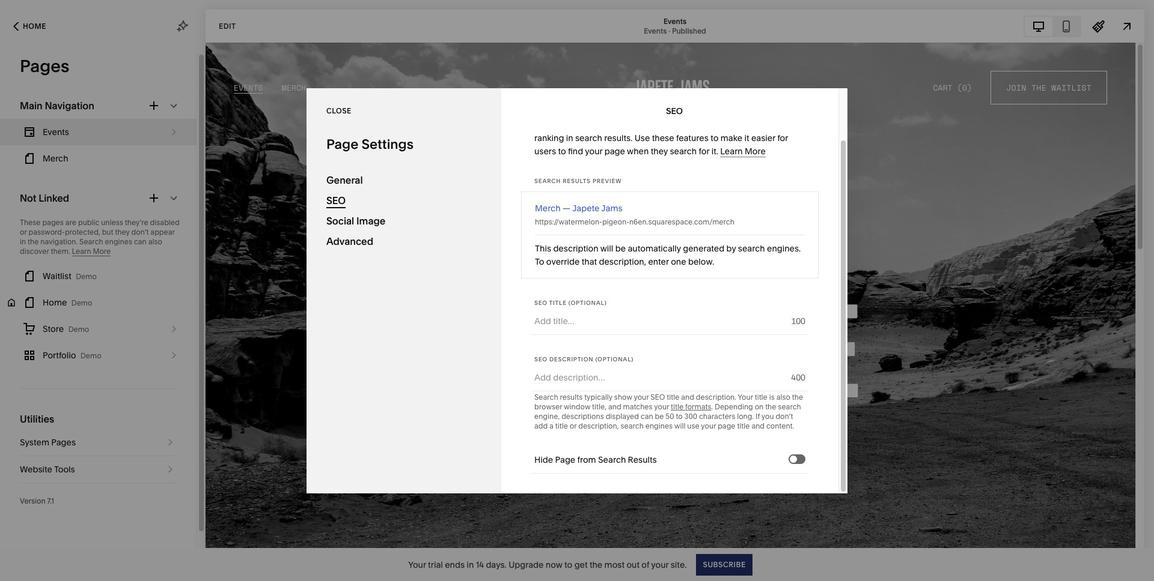 Task type: vqa. For each thing, say whether or not it's contained in the screenshot.
Cancel
no



Task type: describe. For each thing, give the bounding box(es) containing it.
window
[[564, 403, 591, 412]]

a
[[550, 422, 554, 431]]

of
[[642, 560, 649, 571]]

them.
[[51, 247, 70, 256]]

not
[[20, 192, 36, 204]]

the right get
[[590, 560, 603, 571]]

0 horizontal spatial your
[[408, 560, 426, 571]]

1 horizontal spatial page
[[555, 455, 576, 466]]

seo up ranking
[[534, 81, 562, 98]]

seo left title
[[534, 300, 548, 306]]

portfolio
[[43, 351, 76, 361]]

these
[[20, 218, 41, 227]]

you inside . depending on the search engine, descriptions displayed can be 50 to 300 characters long. if you don't add a title or description, search engines will use your page title and content.
[[762, 412, 774, 421]]

also inside search results typically show your seo title and description. your title is also the browser window title, and matches your
[[777, 393, 791, 402]]

advanced link
[[326, 231, 482, 252]]

these pages are public unless they're disabled or password-protected, but they don't appear in the navigation. search engines can also discover them.
[[20, 218, 180, 256]]

main
[[20, 100, 43, 112]]

they're
[[125, 218, 148, 227]]

page settings
[[326, 136, 414, 152]]

search inside these pages are public unless they're disabled or password-protected, but they don't appear in the navigation. search engines can also discover them.
[[79, 237, 103, 246]]

you inside search engine optimization (seo) allows you to improve your ranking in search results. use these features to make it easier for users to find your page when they search for it.
[[696, 119, 711, 130]]

override
[[546, 256, 580, 267]]

displayed
[[606, 412, 639, 421]]

the inside these pages are public unless they're disabled or password-protected, but they don't appear in the navigation. search engines can also discover them.
[[28, 237, 39, 246]]

search for search results typically show your seo title and description. your title is also the browser window title, and matches your
[[534, 393, 558, 402]]

generated
[[683, 243, 725, 254]]

page inside . depending on the search engine, descriptions displayed can be 50 to 300 characters long. if you don't add a title or description, search engines will use your page title and content.
[[718, 422, 736, 431]]

unless
[[101, 218, 123, 227]]

events button
[[0, 119, 197, 145]]

automatically
[[628, 243, 681, 254]]

search down features
[[670, 146, 697, 157]]

to left get
[[565, 560, 573, 571]]

also inside these pages are public unless they're disabled or password-protected, but they don't appear in the navigation. search engines can also discover them.
[[148, 237, 162, 246]]

search for search engine optimization (seo) allows you to improve your ranking in search results. use these features to make it easier for users to find your page when they search for it.
[[534, 119, 562, 130]]

results
[[560, 393, 583, 402]]

close button
[[326, 100, 352, 122]]

this
[[535, 243, 551, 254]]

website tools
[[20, 465, 75, 476]]

400 text field
[[534, 371, 785, 384]]

description, inside . depending on the search engine, descriptions displayed can be 50 to 300 characters long. if you don't add a title or description, search engines will use your page title and content.
[[578, 422, 619, 431]]

it.
[[712, 146, 718, 157]]

engine
[[564, 119, 592, 130]]

merch button
[[0, 145, 197, 172]]

title formats link
[[671, 403, 712, 412]]

your up "50"
[[654, 403, 669, 412]]

below.
[[688, 256, 714, 267]]

description
[[553, 243, 599, 254]]

1 horizontal spatial for
[[778, 133, 788, 143]]

search right from
[[598, 455, 626, 466]]

add a new page to the "not linked" navigation group image
[[147, 192, 161, 205]]

main navigation
[[20, 100, 94, 112]]

and inside . depending on the search engine, descriptions displayed can be 50 to 300 characters long. if you don't add a title or description, search engines will use your page title and content.
[[752, 422, 765, 431]]

make
[[721, 133, 743, 143]]

depending
[[715, 403, 753, 412]]

system pages
[[20, 438, 76, 449]]

or inside these pages are public unless they're disabled or password-protected, but they don't appear in the navigation. search engines can also discover them.
[[20, 228, 27, 237]]

on
[[755, 403, 764, 412]]

edit
[[219, 21, 236, 30]]

waitlist demo
[[43, 271, 97, 282]]

now
[[546, 560, 563, 571]]

site.
[[671, 560, 687, 571]]

your inside . depending on the search engine, descriptions displayed can be 50 to 300 characters long. if you don't add a title or description, search engines will use your page title and content.
[[701, 422, 716, 431]]

from
[[578, 455, 596, 466]]

can inside . depending on the search engine, descriptions displayed can be 50 to 300 characters long. if you don't add a title or description, search engines will use your page title and content.
[[641, 412, 653, 421]]

0 horizontal spatial results
[[563, 178, 591, 184]]

days.
[[486, 560, 507, 571]]

navigation.
[[40, 237, 78, 246]]

search engine optimization (seo) allows you to improve your ranking in search results. use these features to make it easier for users to find your page when they search for it.
[[534, 119, 788, 157]]

demo for home
[[71, 299, 92, 308]]

seo title (optional)
[[534, 300, 607, 306]]

version 7.1
[[20, 497, 54, 506]]

when
[[627, 146, 649, 157]]

1 vertical spatial learn
[[72, 247, 91, 256]]

1 vertical spatial more
[[93, 247, 111, 256]]

most
[[605, 560, 625, 571]]

1 vertical spatial for
[[699, 146, 710, 157]]

1 vertical spatial events
[[644, 26, 667, 35]]

they inside these pages are public unless they're disabled or password-protected, but they don't appear in the navigation. search engines can also discover them.
[[115, 228, 130, 237]]

is
[[769, 393, 775, 402]]

engine,
[[534, 412, 560, 421]]

find
[[568, 146, 583, 157]]

these
[[652, 133, 674, 143]]

optimization
[[594, 119, 643, 130]]

your right find
[[585, 146, 603, 157]]

search for search results preview
[[534, 178, 561, 184]]

1 horizontal spatial results
[[628, 455, 657, 466]]

title formats
[[671, 403, 712, 412]]

they inside search engine optimization (seo) allows you to improve your ranking in search results. use these features to make it easier for users to find your page when they search for it.
[[651, 146, 668, 157]]

this description will be automatically generated by search engines. to override that description, enter one below.
[[535, 243, 801, 267]]

matches
[[623, 403, 653, 412]]

settings
[[362, 136, 414, 152]]

hide page from search results
[[534, 455, 657, 466]]

to left find
[[558, 146, 566, 157]]

public
[[78, 218, 99, 227]]

features
[[676, 133, 709, 143]]

home for home
[[23, 22, 46, 31]]

users
[[534, 146, 556, 157]]

appear
[[151, 228, 175, 237]]

password-
[[29, 228, 65, 237]]

seo link
[[326, 190, 482, 211]]

7.1
[[47, 497, 54, 506]]

search results preview
[[534, 178, 622, 184]]

100 text field
[[534, 315, 785, 328]]

description, inside this description will be automatically generated by search engines. to override that description, enter one below.
[[599, 256, 646, 267]]

seo up allows at the top right
[[666, 106, 683, 117]]

events events · published
[[644, 17, 706, 35]]

show
[[614, 393, 632, 402]]

don't inside . depending on the search engine, descriptions displayed can be 50 to 300 characters long. if you don't add a title or description, search engines will use your page title and content.
[[776, 412, 793, 421]]

general
[[326, 174, 363, 186]]

use
[[635, 133, 650, 143]]

14
[[476, 560, 484, 571]]

the inside . depending on the search engine, descriptions displayed can be 50 to 300 characters long. if you don't add a title or description, search engines will use your page title and content.
[[765, 403, 776, 412]]

easier
[[751, 133, 776, 143]]

add
[[534, 422, 548, 431]]

your up easier
[[757, 119, 775, 130]]

in inside these pages are public unless they're disabled or password-protected, but they don't appear in the navigation. search engines can also discover them.
[[20, 237, 26, 246]]

descriptions
[[562, 412, 604, 421]]

jams
[[601, 203, 623, 214]]

edit button
[[211, 15, 244, 37]]



Task type: locate. For each thing, give the bounding box(es) containing it.
description
[[549, 356, 594, 363]]

social
[[326, 215, 354, 227]]

search inside search results typically show your seo title and description. your title is also the browser window title, and matches your
[[534, 393, 558, 402]]

it
[[745, 133, 749, 143]]

1 vertical spatial your
[[408, 560, 426, 571]]

results
[[563, 178, 591, 184], [628, 455, 657, 466]]

seo
[[534, 81, 562, 98], [666, 106, 683, 117], [326, 194, 346, 207], [534, 300, 548, 306], [534, 356, 548, 363], [651, 393, 665, 402]]

title,
[[592, 403, 607, 412]]

0 vertical spatial and
[[681, 393, 694, 402]]

merch inside button
[[43, 153, 68, 164]]

learn more link down it
[[720, 146, 766, 157]]

demo for portfolio
[[81, 352, 101, 361]]

search inside this description will be automatically generated by search engines. to override that description, enter one below.
[[738, 243, 765, 254]]

be inside this description will be automatically generated by search engines. to override that description, enter one below.
[[615, 243, 626, 254]]

1 horizontal spatial learn more link
[[720, 146, 766, 157]]

search up content.
[[778, 403, 801, 412]]

events up ·
[[664, 17, 687, 26]]

also right is
[[777, 393, 791, 402]]

1 vertical spatial learn more link
[[72, 247, 111, 257]]

typically
[[584, 393, 613, 402]]

and up title formats
[[681, 393, 694, 402]]

seo down seo description (optional) text box
[[651, 393, 665, 402]]

engines down "50"
[[646, 422, 673, 431]]

(optional) for seo title (optional)
[[569, 300, 607, 306]]

1 horizontal spatial also
[[777, 393, 791, 402]]

in inside search engine optimization (seo) allows you to improve your ranking in search results. use these features to make it easier for users to find your page when they search for it.
[[566, 133, 573, 143]]

page
[[326, 136, 359, 152], [555, 455, 576, 466]]

1 vertical spatial engines
[[646, 422, 673, 431]]

demo right the waitlist
[[76, 272, 97, 281]]

search down displayed
[[621, 422, 644, 431]]

demo down waitlist demo
[[71, 299, 92, 308]]

0 horizontal spatial engines
[[105, 237, 132, 246]]

0 horizontal spatial can
[[134, 237, 147, 246]]

1 vertical spatial and
[[608, 403, 621, 412]]

protected,
[[65, 228, 100, 237]]

website tools button
[[20, 457, 177, 483]]

learn more link for search
[[72, 247, 111, 257]]

demo inside home demo
[[71, 299, 92, 308]]

50
[[666, 412, 674, 421]]

and down if
[[752, 422, 765, 431]]

0 vertical spatial (optional)
[[569, 300, 607, 306]]

but
[[102, 228, 113, 237]]

0 horizontal spatial learn
[[72, 247, 91, 256]]

more
[[745, 146, 766, 157], [93, 247, 111, 256]]

in up discover
[[20, 237, 26, 246]]

learn more down protected,
[[72, 247, 111, 256]]

don't
[[131, 228, 149, 237], [776, 412, 793, 421]]

demo
[[76, 272, 97, 281], [71, 299, 92, 308], [68, 325, 89, 334], [81, 352, 101, 361]]

page left from
[[555, 455, 576, 466]]

0 vertical spatial page
[[605, 146, 625, 157]]

page inside search engine optimization (seo) allows you to improve your ranking in search results. use these features to make it easier for users to find your page when they search for it.
[[605, 146, 625, 157]]

learn more inside dialog
[[720, 146, 766, 157]]

ends
[[445, 560, 465, 571]]

1 horizontal spatial you
[[762, 412, 774, 421]]

0 horizontal spatial page
[[326, 136, 359, 152]]

characters
[[699, 412, 735, 421]]

0 vertical spatial in
[[566, 133, 573, 143]]

portfolio demo
[[43, 351, 101, 361]]

(optional) for seo description (optional)
[[595, 356, 634, 363]]

discover
[[20, 247, 49, 256]]

page down close button
[[326, 136, 359, 152]]

more down easier
[[745, 146, 766, 157]]

—
[[563, 203, 571, 214]]

seo description (optional)
[[534, 356, 634, 363]]

0 vertical spatial don't
[[131, 228, 149, 237]]

(optional) right title
[[569, 300, 607, 306]]

2 vertical spatial and
[[752, 422, 765, 431]]

search down protected,
[[79, 237, 103, 246]]

0 horizontal spatial be
[[615, 243, 626, 254]]

search up ranking
[[534, 119, 562, 130]]

100
[[791, 316, 806, 327]]

learn down protected,
[[72, 247, 91, 256]]

system pages button
[[20, 430, 177, 456]]

0 horizontal spatial they
[[115, 228, 130, 237]]

will down the pigeon- in the right top of the page
[[600, 243, 613, 254]]

add a new page to the "main navigation" group image
[[147, 99, 161, 112]]

social image
[[326, 215, 386, 227]]

0 horizontal spatial or
[[20, 228, 27, 237]]

will left 'use'
[[674, 422, 686, 431]]

get
[[575, 560, 588, 571]]

close
[[326, 106, 352, 115]]

1 horizontal spatial don't
[[776, 412, 793, 421]]

page down results.
[[605, 146, 625, 157]]

0 vertical spatial learn
[[720, 146, 743, 157]]

to inside . depending on the search engine, descriptions displayed can be 50 to 300 characters long. if you don't add a title or description, search engines will use your page title and content.
[[676, 412, 683, 421]]

1 horizontal spatial page
[[718, 422, 736, 431]]

and
[[681, 393, 694, 402], [608, 403, 621, 412], [752, 422, 765, 431]]

can
[[134, 237, 147, 246], [641, 412, 653, 421]]

they
[[651, 146, 668, 157], [115, 228, 130, 237]]

system
[[20, 438, 49, 449]]

don't up content.
[[776, 412, 793, 421]]

events inside button
[[43, 127, 69, 138]]

the up discover
[[28, 237, 39, 246]]

page down characters
[[718, 422, 736, 431]]

0 horizontal spatial also
[[148, 237, 162, 246]]

0 vertical spatial or
[[20, 228, 27, 237]]

0 vertical spatial learn more
[[720, 146, 766, 157]]

they down the these
[[651, 146, 668, 157]]

your right the "of" at the bottom of the page
[[651, 560, 669, 571]]

https://watermelon-
[[535, 217, 602, 226]]

1 horizontal spatial can
[[641, 412, 653, 421]]

2 horizontal spatial in
[[566, 133, 573, 143]]

to up it.
[[711, 133, 719, 143]]

0 vertical spatial also
[[148, 237, 162, 246]]

tools
[[54, 465, 75, 476]]

.
[[712, 403, 713, 412]]

and up displayed
[[608, 403, 621, 412]]

merch inside merch — japete jams https://watermelon-pigeon-n6en.squarespace.com/merch
[[535, 203, 561, 214]]

you right if
[[762, 412, 774, 421]]

description,
[[599, 256, 646, 267], [578, 422, 619, 431]]

pages up tools
[[51, 438, 76, 449]]

your trial ends in 14 days. upgrade now to get the most out of your site.
[[408, 560, 687, 571]]

1 vertical spatial merch
[[535, 203, 561, 214]]

1 vertical spatial results
[[628, 455, 657, 466]]

title
[[667, 393, 680, 402], [755, 393, 768, 402], [671, 403, 684, 412], [555, 422, 568, 431], [737, 422, 750, 431]]

merch left —
[[535, 203, 561, 214]]

1 vertical spatial or
[[570, 422, 577, 431]]

(seo)
[[645, 119, 667, 130]]

1 horizontal spatial will
[[674, 422, 686, 431]]

in left "14"
[[467, 560, 474, 571]]

your
[[738, 393, 753, 402], [408, 560, 426, 571]]

0 vertical spatial can
[[134, 237, 147, 246]]

general link
[[326, 170, 482, 190]]

0 vertical spatial pages
[[20, 56, 69, 76]]

description, right that
[[599, 256, 646, 267]]

dialog containing seo
[[307, 81, 848, 494]]

utilities
[[20, 414, 54, 426]]

0 vertical spatial events
[[664, 17, 687, 26]]

learn more link for make
[[720, 146, 766, 157]]

1 vertical spatial can
[[641, 412, 653, 421]]

pages inside button
[[51, 438, 76, 449]]

1 vertical spatial pages
[[51, 438, 76, 449]]

your up depending
[[738, 393, 753, 402]]

dialog
[[307, 81, 848, 494]]

engines inside . depending on the search engine, descriptions displayed can be 50 to 300 characters long. if you don't add a title or description, search engines will use your page title and content.
[[646, 422, 673, 431]]

your inside search results typically show your seo title and description. your title is also the browser window title, and matches your
[[738, 393, 753, 402]]

home for home demo
[[43, 298, 67, 308]]

1 vertical spatial page
[[718, 422, 736, 431]]

0 horizontal spatial merch
[[43, 153, 68, 164]]

to left the improve
[[713, 119, 721, 130]]

the down 400
[[792, 393, 803, 402]]

tab list
[[1025, 17, 1080, 36]]

also down appear
[[148, 237, 162, 246]]

0 vertical spatial you
[[696, 119, 711, 130]]

seo up social on the left of page
[[326, 194, 346, 207]]

0 vertical spatial results
[[563, 178, 591, 184]]

advanced
[[326, 235, 373, 247]]

1 vertical spatial description,
[[578, 422, 619, 431]]

navigation
[[45, 100, 94, 112]]

the down is
[[765, 403, 776, 412]]

or inside . depending on the search engine, descriptions displayed can be 50 to 300 characters long. if you don't add a title or description, search engines will use your page title and content.
[[570, 422, 577, 431]]

allows
[[669, 119, 694, 130]]

for left it.
[[699, 146, 710, 157]]

0 vertical spatial your
[[738, 393, 753, 402]]

0 vertical spatial page
[[326, 136, 359, 152]]

1 vertical spatial you
[[762, 412, 774, 421]]

1 vertical spatial will
[[674, 422, 686, 431]]

trial
[[428, 560, 443, 571]]

0 vertical spatial learn more link
[[720, 146, 766, 157]]

0 vertical spatial more
[[745, 146, 766, 157]]

1 vertical spatial in
[[20, 237, 26, 246]]

search right by
[[738, 243, 765, 254]]

results down displayed
[[628, 455, 657, 466]]

to right "50"
[[676, 412, 683, 421]]

website
[[20, 465, 52, 476]]

by
[[727, 243, 736, 254]]

more inside dialog
[[745, 146, 766, 157]]

1 horizontal spatial in
[[467, 560, 474, 571]]

0 vertical spatial engines
[[105, 237, 132, 246]]

not linked
[[20, 192, 69, 204]]

1 horizontal spatial be
[[655, 412, 664, 421]]

be inside . depending on the search engine, descriptions displayed can be 50 to 300 characters long. if you don't add a title or description, search engines will use your page title and content.
[[655, 412, 664, 421]]

your left "trial"
[[408, 560, 426, 571]]

(optional) up the show at right
[[595, 356, 634, 363]]

0 horizontal spatial more
[[93, 247, 111, 256]]

events left ·
[[644, 26, 667, 35]]

japete
[[572, 203, 600, 214]]

0 vertical spatial be
[[615, 243, 626, 254]]

0 horizontal spatial will
[[600, 243, 613, 254]]

0 horizontal spatial you
[[696, 119, 711, 130]]

0 horizontal spatial don't
[[131, 228, 149, 237]]

your
[[757, 119, 775, 130], [585, 146, 603, 157], [634, 393, 649, 402], [654, 403, 669, 412], [701, 422, 716, 431], [651, 560, 669, 571]]

seo inside search results typically show your seo title and description. your title is also the browser window title, and matches your
[[651, 393, 665, 402]]

enter
[[648, 256, 669, 267]]

the
[[28, 237, 39, 246], [792, 393, 803, 402], [765, 403, 776, 412], [590, 560, 603, 571]]

search down engine at the top
[[575, 133, 602, 143]]

be down the pigeon- in the right top of the page
[[615, 243, 626, 254]]

pages
[[42, 218, 64, 227]]

1 horizontal spatial learn
[[720, 146, 743, 157]]

2 vertical spatial in
[[467, 560, 474, 571]]

results.
[[604, 133, 633, 143]]

will
[[600, 243, 613, 254], [674, 422, 686, 431]]

if
[[756, 412, 760, 421]]

version
[[20, 497, 46, 506]]

they down unless
[[115, 228, 130, 237]]

Hide Page from Search Results checkbox
[[790, 456, 797, 464]]

linked
[[39, 192, 69, 204]]

engines down 'but'
[[105, 237, 132, 246]]

are
[[65, 218, 76, 227]]

seo left description
[[534, 356, 548, 363]]

the inside search results typically show your seo title and description. your title is also the browser window title, and matches your
[[792, 393, 803, 402]]

demo inside waitlist demo
[[76, 272, 97, 281]]

more down 'but'
[[93, 247, 111, 256]]

or down descriptions at bottom
[[570, 422, 577, 431]]

0 vertical spatial merch
[[43, 153, 68, 164]]

description, down descriptions at bottom
[[578, 422, 619, 431]]

don't inside these pages are public unless they're disabled or password-protected, but they don't appear in the navigation. search engines can also discover them.
[[131, 228, 149, 237]]

will inside . depending on the search engine, descriptions displayed can be 50 to 300 characters long. if you don't add a title or description, search engines will use your page title and content.
[[674, 422, 686, 431]]

2 horizontal spatial and
[[752, 422, 765, 431]]

1 vertical spatial don't
[[776, 412, 793, 421]]

0 horizontal spatial for
[[699, 146, 710, 157]]

demo right store
[[68, 325, 89, 334]]

home demo
[[43, 298, 92, 308]]

demo inside the store demo
[[68, 325, 89, 334]]

pages up main navigation
[[20, 56, 69, 76]]

0 horizontal spatial in
[[20, 237, 26, 246]]

preview
[[593, 178, 622, 184]]

0 horizontal spatial and
[[608, 403, 621, 412]]

engines inside these pages are public unless they're disabled or password-protected, but they don't appear in the navigation. search engines can also discover them.
[[105, 237, 132, 246]]

learn down make
[[720, 146, 743, 157]]

you up features
[[696, 119, 711, 130]]

events for events
[[43, 127, 69, 138]]

1 horizontal spatial learn more
[[720, 146, 766, 157]]

home inside button
[[23, 22, 46, 31]]

1 horizontal spatial merch
[[535, 203, 561, 214]]

hide
[[534, 455, 553, 466]]

0 vertical spatial will
[[600, 243, 613, 254]]

demo inside portfolio demo
[[81, 352, 101, 361]]

1 vertical spatial page
[[555, 455, 576, 466]]

·
[[669, 26, 670, 35]]

0 vertical spatial description,
[[599, 256, 646, 267]]

1 vertical spatial be
[[655, 412, 664, 421]]

1 horizontal spatial they
[[651, 146, 668, 157]]

search results typically show your seo title and description. your title is also the browser window title, and matches your
[[534, 393, 803, 412]]

in up find
[[566, 133, 573, 143]]

learn more down it
[[720, 146, 766, 157]]

0 vertical spatial for
[[778, 133, 788, 143]]

you
[[696, 119, 711, 130], [762, 412, 774, 421]]

1 vertical spatial learn more
[[72, 247, 111, 256]]

0 vertical spatial home
[[23, 22, 46, 31]]

one
[[671, 256, 686, 267]]

be left "50"
[[655, 412, 664, 421]]

1 horizontal spatial engines
[[646, 422, 673, 431]]

0 horizontal spatial learn more link
[[72, 247, 111, 257]]

browser
[[534, 403, 562, 412]]

merch for merch
[[43, 153, 68, 164]]

merch for merch — japete jams https://watermelon-pigeon-n6en.squarespace.com/merch
[[535, 203, 561, 214]]

your up matches
[[634, 393, 649, 402]]

description.
[[696, 393, 737, 402]]

1 horizontal spatial more
[[745, 146, 766, 157]]

results up japete
[[563, 178, 591, 184]]

1 horizontal spatial your
[[738, 393, 753, 402]]

search up browser
[[534, 393, 558, 402]]

1 vertical spatial also
[[777, 393, 791, 402]]

can down matches
[[641, 412, 653, 421]]

1 horizontal spatial or
[[570, 422, 577, 431]]

1 horizontal spatial and
[[681, 393, 694, 402]]

will inside this description will be automatically generated by search engines. to override that description, enter one below.
[[600, 243, 613, 254]]

your down characters
[[701, 422, 716, 431]]

be
[[615, 243, 626, 254], [655, 412, 664, 421]]

search inside search engine optimization (seo) allows you to improve your ranking in search results. use these features to make it easier for users to find your page when they search for it.
[[534, 119, 562, 130]]

engines
[[105, 237, 132, 246], [646, 422, 673, 431]]

content.
[[767, 422, 794, 431]]

can down they're
[[134, 237, 147, 246]]

search down users on the left top of the page
[[534, 178, 561, 184]]

don't down they're
[[131, 228, 149, 237]]

learn more link down protected,
[[72, 247, 111, 257]]

1 vertical spatial home
[[43, 298, 67, 308]]

1 vertical spatial (optional)
[[595, 356, 634, 363]]

for right easier
[[778, 133, 788, 143]]

merch up the linked
[[43, 153, 68, 164]]

demo for store
[[68, 325, 89, 334]]

for
[[778, 133, 788, 143], [699, 146, 710, 157]]

events for events events · published
[[664, 17, 687, 26]]

home button
[[0, 13, 59, 40]]

1 vertical spatial they
[[115, 228, 130, 237]]

title
[[549, 300, 567, 306]]

events down main navigation
[[43, 127, 69, 138]]

image
[[356, 215, 386, 227]]

or down these
[[20, 228, 27, 237]]

0 horizontal spatial page
[[605, 146, 625, 157]]

demo right portfolio
[[81, 352, 101, 361]]

upgrade
[[509, 560, 544, 571]]

2 vertical spatial events
[[43, 127, 69, 138]]

can inside these pages are public unless they're disabled or password-protected, but they don't appear in the navigation. search engines can also discover them.
[[134, 237, 147, 246]]

pigeon-
[[602, 217, 629, 226]]

0 vertical spatial they
[[651, 146, 668, 157]]

0 horizontal spatial learn more
[[72, 247, 111, 256]]

demo for waitlist
[[76, 272, 97, 281]]



